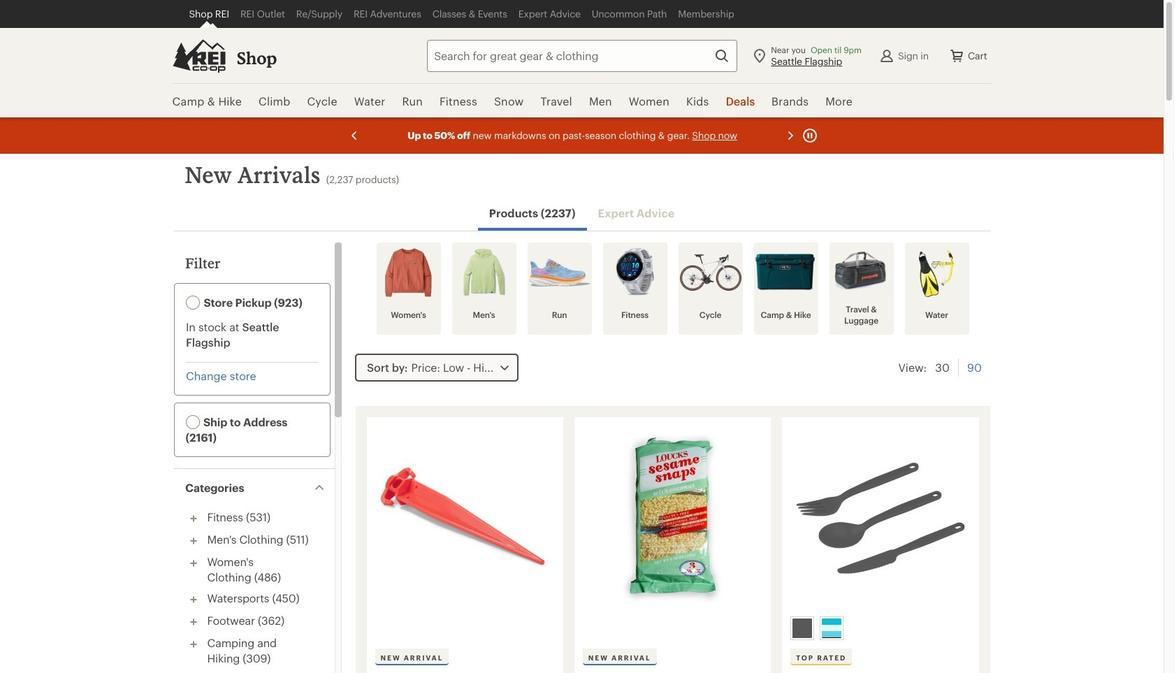 Task type: vqa. For each thing, say whether or not it's contained in the screenshot.
the writer
no



Task type: locate. For each thing, give the bounding box(es) containing it.
group
[[788, 614, 973, 643]]

None field
[[427, 40, 738, 72]]

pause banner message scrolling image
[[802, 127, 819, 144]]

search image
[[714, 47, 731, 64]]

rei co-op, go to rei.com home page image
[[172, 39, 226, 72]]

banner
[[0, 0, 1164, 119]]

toggle camping-and-hiking sub-items image
[[185, 636, 202, 653]]

next message image
[[782, 127, 799, 144]]

sea to summit camp cutlery 3-piece set 0 image
[[791, 426, 971, 611]]

Search for great gear & clothing text field
[[427, 40, 738, 72]]

shopping cart is empty image
[[949, 47, 966, 64]]

camp & hike image
[[756, 248, 817, 297]]

water image
[[907, 248, 968, 297]]

None search field
[[402, 40, 738, 72]]

travel & luggage image
[[831, 248, 893, 297]]

fitness image
[[605, 248, 666, 297]]



Task type: describe. For each thing, give the bounding box(es) containing it.
men's image
[[454, 248, 515, 297]]

add filter: ship to address (2161) image
[[186, 416, 200, 430]]

toggle fitness sub-items image
[[185, 510, 202, 527]]

toggle watersports sub-items image
[[185, 592, 202, 608]]

loucks sesame snaps with coconut - package of 3 0 image
[[583, 426, 763, 611]]

toggle footwear sub-items image
[[185, 614, 202, 631]]

previous message image
[[346, 127, 363, 144]]

promotional messages marquee
[[0, 117, 1164, 154]]

women's image
[[378, 248, 440, 297]]

run image
[[529, 248, 591, 297]]

toggle women%27s-clothing sub-items image
[[185, 555, 202, 572]]

cycle image
[[680, 248, 742, 297]]

coghlan's ground spike - 11 in. 0 image
[[375, 426, 555, 611]]

charcoal grey image
[[793, 619, 813, 638]]

pacific blue image
[[823, 619, 842, 638]]

toggle men%27s-clothing sub-items image
[[185, 533, 202, 550]]



